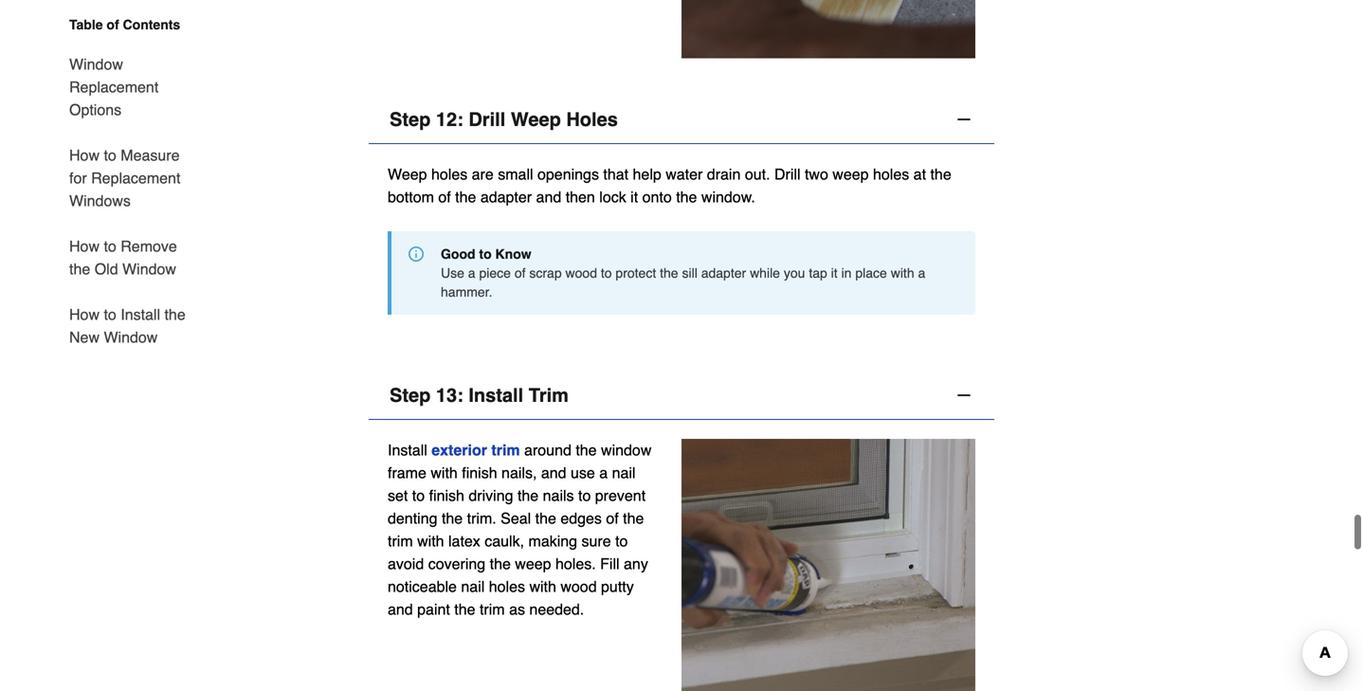 Task type: locate. For each thing, give the bounding box(es) containing it.
0 vertical spatial adapter
[[481, 193, 532, 211]]

it
[[631, 193, 638, 211], [831, 270, 838, 286]]

nail down covering
[[461, 583, 485, 600]]

window inside how to remove the old window
[[122, 260, 176, 278]]

weep
[[511, 114, 561, 135], [388, 170, 427, 188]]

1 vertical spatial step
[[390, 389, 431, 411]]

and up "nails"
[[541, 469, 567, 487]]

nail
[[612, 469, 636, 487], [461, 583, 485, 600]]

1 horizontal spatial holes
[[489, 583, 525, 600]]

2 vertical spatial and
[[388, 606, 413, 623]]

1 vertical spatial adapter
[[701, 270, 746, 286]]

use
[[441, 270, 465, 286]]

window down remove
[[122, 260, 176, 278]]

window down table
[[69, 55, 123, 73]]

minus image inside step 13: install trim button
[[955, 391, 974, 410]]

1 horizontal spatial weep
[[511, 114, 561, 135]]

how for how to measure for replacement windows
[[69, 147, 100, 164]]

0 horizontal spatial adapter
[[481, 193, 532, 211]]

0 horizontal spatial install
[[121, 306, 160, 323]]

2 vertical spatial window
[[104, 329, 158, 346]]

0 horizontal spatial nail
[[461, 583, 485, 600]]

holes left at
[[873, 170, 910, 188]]

wood down holes.
[[561, 583, 597, 600]]

1 vertical spatial and
[[541, 469, 567, 487]]

of inside "weep holes are small openings that help water drain out. drill two weep holes at the bottom of the adapter and then lock it onto the window."
[[438, 193, 451, 211]]

install up frame
[[388, 446, 427, 464]]

remove
[[121, 238, 177, 255]]

tap
[[809, 270, 828, 286]]

weep
[[833, 170, 869, 188], [515, 560, 551, 578]]

1 minus image from the top
[[955, 115, 974, 134]]

finish
[[462, 469, 497, 487], [429, 492, 465, 509]]

old
[[95, 260, 118, 278]]

it inside good to know use a piece of scrap wood to protect the sill adapter while you tap it in place with a hammer.
[[831, 270, 838, 286]]

install inside button
[[469, 389, 524, 411]]

finish up denting
[[429, 492, 465, 509]]

fill
[[600, 560, 620, 578]]

0 horizontal spatial it
[[631, 193, 638, 211]]

how for how to remove the old window
[[69, 238, 100, 255]]

of
[[107, 17, 119, 32], [438, 193, 451, 211], [515, 270, 526, 286], [606, 515, 619, 532]]

the left sill
[[660, 270, 679, 286]]

how
[[69, 147, 100, 164], [69, 238, 100, 255], [69, 306, 100, 323]]

help
[[633, 170, 662, 188]]

holes inside around the window frame with finish nails, and use a nail set to finish driving the nails to prevent denting the trim. seal the edges of the trim with latex caulk, making sure to avoid covering the weep holes. fill any noticeable nail holes with wood putty and paint the trim as needed.
[[489, 583, 525, 600]]

around the window frame with finish nails, and use a nail set to finish driving the nails to prevent denting the trim. seal the edges of the trim with latex caulk, making sure to avoid covering the weep holes. fill any noticeable nail holes with wood putty and paint the trim as needed.
[[388, 446, 652, 623]]

2 vertical spatial how
[[69, 306, 100, 323]]

0 vertical spatial weep
[[511, 114, 561, 135]]

0 vertical spatial window
[[69, 55, 123, 73]]

2 horizontal spatial holes
[[873, 170, 910, 188]]

and down "noticeable"
[[388, 606, 413, 623]]

weep holes are small openings that help water drain out. drill two weep holes at the bottom of the adapter and then lock it onto the window.
[[388, 170, 952, 211]]

1 vertical spatial finish
[[429, 492, 465, 509]]

replacement up options
[[69, 78, 159, 96]]

with
[[891, 270, 915, 286], [431, 469, 458, 487], [417, 537, 444, 555], [530, 583, 557, 600]]

holes up as
[[489, 583, 525, 600]]

and down openings
[[536, 193, 562, 211]]

replacement
[[69, 78, 159, 96], [91, 169, 181, 187]]

trim left as
[[480, 606, 505, 623]]

drain
[[707, 170, 741, 188]]

0 vertical spatial weep
[[833, 170, 869, 188]]

step 12: drill weep holes
[[390, 114, 618, 135]]

caulk,
[[485, 537, 524, 555]]

covering
[[428, 560, 486, 578]]

are
[[472, 170, 494, 188]]

drill right 12:
[[469, 114, 506, 135]]

0 horizontal spatial a
[[468, 270, 476, 286]]

1 vertical spatial how
[[69, 238, 100, 255]]

of right bottom
[[438, 193, 451, 211]]

with right place at the right
[[891, 270, 915, 286]]

0 vertical spatial replacement
[[69, 78, 159, 96]]

1 how from the top
[[69, 147, 100, 164]]

0 vertical spatial it
[[631, 193, 638, 211]]

windows
[[69, 192, 131, 210]]

any
[[624, 560, 648, 578]]

frame
[[388, 469, 427, 487]]

sill
[[682, 270, 698, 286]]

1 vertical spatial drill
[[775, 170, 801, 188]]

0 vertical spatial install
[[121, 306, 160, 323]]

wood inside around the window frame with finish nails, and use a nail set to finish driving the nails to prevent denting the trim. seal the edges of the trim with latex caulk, making sure to avoid covering the weep holes. fill any noticeable nail holes with wood putty and paint the trim as needed.
[[561, 583, 597, 600]]

1 horizontal spatial drill
[[775, 170, 801, 188]]

1 horizontal spatial a
[[600, 469, 608, 487]]

wood right scrap
[[566, 270, 597, 286]]

in
[[842, 270, 852, 286]]

the down are
[[455, 193, 476, 211]]

0 vertical spatial step
[[390, 114, 431, 135]]

weep up bottom
[[388, 170, 427, 188]]

step left 13: on the left bottom of the page
[[390, 389, 431, 411]]

weep right two
[[833, 170, 869, 188]]

to down the old at top
[[104, 306, 116, 323]]

how up for
[[69, 147, 100, 164]]

1 vertical spatial nail
[[461, 583, 485, 600]]

2 step from the top
[[390, 389, 431, 411]]

install inside how to install the new window
[[121, 306, 160, 323]]

0 vertical spatial drill
[[469, 114, 506, 135]]

minus image inside step 12: drill weep holes button
[[955, 115, 974, 134]]

holes
[[431, 170, 468, 188], [873, 170, 910, 188], [489, 583, 525, 600]]

adapter
[[481, 193, 532, 211], [701, 270, 746, 286]]

minus image
[[955, 115, 974, 134], [955, 391, 974, 410]]

how inside how to install the new window
[[69, 306, 100, 323]]

1 horizontal spatial adapter
[[701, 270, 746, 286]]

0 vertical spatial minus image
[[955, 115, 974, 134]]

how up the new
[[69, 306, 100, 323]]

minus image for step 13: install trim
[[955, 391, 974, 410]]

holes.
[[556, 560, 596, 578]]

and
[[536, 193, 562, 211], [541, 469, 567, 487], [388, 606, 413, 623]]

to inside how to remove the old window
[[104, 238, 116, 255]]

1 vertical spatial minus image
[[955, 391, 974, 410]]

1 step from the top
[[390, 114, 431, 135]]

it inside "weep holes are small openings that help water drain out. drill two weep holes at the bottom of the adapter and then lock it onto the window."
[[631, 193, 638, 211]]

table of contents element
[[54, 15, 196, 349]]

and inside "weep holes are small openings that help water drain out. drill two weep holes at the bottom of the adapter and then lock it onto the window."
[[536, 193, 562, 211]]

2 horizontal spatial install
[[469, 389, 524, 411]]

1 vertical spatial trim
[[388, 537, 413, 555]]

step 13: install trim button
[[369, 377, 995, 425]]

a
[[468, 270, 476, 286], [918, 270, 926, 286], [600, 469, 608, 487]]

3 how from the top
[[69, 306, 100, 323]]

drill
[[469, 114, 506, 135], [775, 170, 801, 188]]

install for the
[[121, 306, 160, 323]]

adapter inside good to know use a piece of scrap wood to protect the sill adapter while you tap it in place with a hammer.
[[701, 270, 746, 286]]

driving
[[469, 492, 514, 509]]

nail down "window"
[[612, 469, 636, 487]]

it right lock
[[631, 193, 638, 211]]

window replacement options
[[69, 55, 159, 119]]

window replacement options link
[[69, 42, 196, 133]]

install down how to remove the old window link
[[121, 306, 160, 323]]

sure
[[582, 537, 611, 555]]

install
[[121, 306, 160, 323], [469, 389, 524, 411], [388, 446, 427, 464]]

small
[[498, 170, 533, 188]]

set
[[388, 492, 408, 509]]

0 horizontal spatial drill
[[469, 114, 506, 135]]

the left the old at top
[[69, 260, 90, 278]]

drill left two
[[775, 170, 801, 188]]

1 horizontal spatial weep
[[833, 170, 869, 188]]

adapter down 'small'
[[481, 193, 532, 211]]

2 minus image from the top
[[955, 391, 974, 410]]

to left measure
[[104, 147, 116, 164]]

weep inside step 12: drill weep holes button
[[511, 114, 561, 135]]

for
[[69, 169, 87, 187]]

with down install exterior trim
[[431, 469, 458, 487]]

to right set
[[412, 492, 425, 509]]

2 vertical spatial install
[[388, 446, 427, 464]]

with down denting
[[417, 537, 444, 555]]

how inside how to remove the old window
[[69, 238, 100, 255]]

0 horizontal spatial weep
[[515, 560, 551, 578]]

0 vertical spatial nail
[[612, 469, 636, 487]]

trim up nails,
[[492, 446, 520, 464]]

openings
[[538, 170, 599, 188]]

of down know
[[515, 270, 526, 286]]

out.
[[745, 170, 770, 188]]

step
[[390, 114, 431, 135], [390, 389, 431, 411]]

1 vertical spatial wood
[[561, 583, 597, 600]]

the down caulk,
[[490, 560, 511, 578]]

0 vertical spatial trim
[[492, 446, 520, 464]]

1 vertical spatial weep
[[515, 560, 551, 578]]

1 horizontal spatial nail
[[612, 469, 636, 487]]

1 horizontal spatial it
[[831, 270, 838, 286]]

at
[[914, 170, 927, 188]]

1 vertical spatial install
[[469, 389, 524, 411]]

the down water
[[676, 193, 697, 211]]

as
[[509, 606, 525, 623]]

it left in
[[831, 270, 838, 286]]

window right the new
[[104, 329, 158, 346]]

of right table
[[107, 17, 119, 32]]

window inside how to install the new window
[[104, 329, 158, 346]]

replacement down measure
[[91, 169, 181, 187]]

to inside how to install the new window
[[104, 306, 116, 323]]

measure
[[121, 147, 180, 164]]

0 vertical spatial and
[[536, 193, 562, 211]]

weep left holes
[[511, 114, 561, 135]]

1 vertical spatial it
[[831, 270, 838, 286]]

0 horizontal spatial weep
[[388, 170, 427, 188]]

wood
[[566, 270, 597, 286], [561, 583, 597, 600]]

2 how from the top
[[69, 238, 100, 255]]

table of contents
[[69, 17, 180, 32]]

trim
[[529, 389, 569, 411]]

1 vertical spatial replacement
[[91, 169, 181, 187]]

the
[[931, 170, 952, 188], [455, 193, 476, 211], [676, 193, 697, 211], [69, 260, 90, 278], [660, 270, 679, 286], [165, 306, 186, 323], [576, 446, 597, 464], [518, 492, 539, 509], [442, 515, 463, 532], [535, 515, 557, 532], [623, 515, 644, 532], [490, 560, 511, 578], [455, 606, 476, 623]]

with inside good to know use a piece of scrap wood to protect the sill adapter while you tap it in place with a hammer.
[[891, 270, 915, 286]]

adapter right sill
[[701, 270, 746, 286]]

finish down the exterior trim link
[[462, 469, 497, 487]]

around
[[524, 446, 572, 464]]

1 horizontal spatial install
[[388, 446, 427, 464]]

to inside how to measure for replacement windows
[[104, 147, 116, 164]]

good
[[441, 252, 476, 267]]

how up the old at top
[[69, 238, 100, 255]]

water
[[666, 170, 703, 188]]

install right 13: on the left bottom of the page
[[469, 389, 524, 411]]

1 vertical spatial window
[[122, 260, 176, 278]]

holes left are
[[431, 170, 468, 188]]

hammer.
[[441, 289, 493, 305]]

the up making
[[535, 515, 557, 532]]

minus image for step 12: drill weep holes
[[955, 115, 974, 134]]

step left 12:
[[390, 114, 431, 135]]

of down prevent
[[606, 515, 619, 532]]

0 vertical spatial how
[[69, 147, 100, 164]]

to left protect
[[601, 270, 612, 286]]

0 vertical spatial wood
[[566, 270, 597, 286]]

1 vertical spatial weep
[[388, 170, 427, 188]]

the right at
[[931, 170, 952, 188]]

window.
[[702, 193, 756, 211]]

the down how to remove the old window link
[[165, 306, 186, 323]]

window
[[69, 55, 123, 73], [122, 260, 176, 278], [104, 329, 158, 346]]

12:
[[436, 114, 464, 135]]

trim up avoid
[[388, 537, 413, 555]]

the down nails,
[[518, 492, 539, 509]]

how to measure for replacement windows link
[[69, 133, 196, 224]]

adapter inside "weep holes are small openings that help water drain out. drill two weep holes at the bottom of the adapter and then lock it onto the window."
[[481, 193, 532, 211]]

to up the old at top
[[104, 238, 116, 255]]

how inside how to measure for replacement windows
[[69, 147, 100, 164]]

weep down making
[[515, 560, 551, 578]]

avoid
[[388, 560, 424, 578]]



Task type: vqa. For each thing, say whether or not it's contained in the screenshot.
Use
yes



Task type: describe. For each thing, give the bounding box(es) containing it.
how to measure for replacement windows
[[69, 147, 181, 210]]

use
[[571, 469, 595, 487]]

drill inside button
[[469, 114, 506, 135]]

step for step 13: install trim
[[390, 389, 431, 411]]

you
[[784, 270, 806, 286]]

step for step 12: drill weep holes
[[390, 114, 431, 135]]

to right sure
[[616, 537, 628, 555]]

weep inside "weep holes are small openings that help water drain out. drill two weep holes at the bottom of the adapter and then lock it onto the window."
[[388, 170, 427, 188]]

then
[[566, 193, 595, 211]]

window for remove
[[122, 260, 176, 278]]

window for install
[[104, 329, 158, 346]]

piece
[[479, 270, 511, 286]]

the up use
[[576, 446, 597, 464]]

options
[[69, 101, 122, 119]]

paint
[[417, 606, 450, 623]]

trim.
[[467, 515, 497, 532]]

install exterior trim
[[388, 446, 520, 464]]

bottom
[[388, 193, 434, 211]]

nails,
[[502, 469, 537, 487]]

window
[[601, 446, 652, 464]]

making
[[529, 537, 578, 555]]

info image
[[409, 252, 424, 267]]

wood inside good to know use a piece of scrap wood to protect the sill adapter while you tap it in place with a hammer.
[[566, 270, 597, 286]]

latex
[[449, 537, 481, 555]]

contents
[[123, 17, 180, 32]]

of inside good to know use a piece of scrap wood to protect the sill adapter while you tap it in place with a hammer.
[[515, 270, 526, 286]]

step 13: install trim
[[390, 389, 569, 411]]

a person cutting a sill adapter with a utility knife. image
[[682, 0, 976, 63]]

a inside around the window frame with finish nails, and use a nail set to finish driving the nails to prevent denting the trim. seal the edges of the trim with latex caulk, making sure to avoid covering the weep holes. fill any noticeable nail holes with wood putty and paint the trim as needed.
[[600, 469, 608, 487]]

the inside good to know use a piece of scrap wood to protect the sill adapter while you tap it in place with a hammer.
[[660, 270, 679, 286]]

while
[[750, 270, 780, 286]]

sealing the trim of a new window. image
[[682, 444, 976, 691]]

window inside window replacement options
[[69, 55, 123, 73]]

nails
[[543, 492, 574, 509]]

the right paint
[[455, 606, 476, 623]]

the up the latex
[[442, 515, 463, 532]]

the inside how to remove the old window
[[69, 260, 90, 278]]

how to install the new window
[[69, 306, 186, 346]]

putty
[[601, 583, 634, 600]]

install for trim
[[469, 389, 524, 411]]

that
[[603, 170, 629, 188]]

protect
[[616, 270, 656, 286]]

new
[[69, 329, 100, 346]]

scrap
[[530, 270, 562, 286]]

lock
[[600, 193, 627, 211]]

onto
[[643, 193, 672, 211]]

place
[[856, 270, 887, 286]]

13:
[[436, 389, 464, 411]]

0 vertical spatial finish
[[462, 469, 497, 487]]

step 12: drill weep holes button
[[369, 101, 995, 149]]

prevent
[[595, 492, 646, 509]]

of inside around the window frame with finish nails, and use a nail set to finish driving the nails to prevent denting the trim. seal the edges of the trim with latex caulk, making sure to avoid covering the weep holes. fill any noticeable nail holes with wood putty and paint the trim as needed.
[[606, 515, 619, 532]]

denting
[[388, 515, 438, 532]]

how for how to install the new window
[[69, 306, 100, 323]]

with up needed.
[[530, 583, 557, 600]]

drill inside "weep holes are small openings that help water drain out. drill two weep holes at the bottom of the adapter and then lock it onto the window."
[[775, 170, 801, 188]]

weep inside "weep holes are small openings that help water drain out. drill two weep holes at the bottom of the adapter and then lock it onto the window."
[[833, 170, 869, 188]]

table
[[69, 17, 103, 32]]

to up piece
[[479, 252, 492, 267]]

replacement inside how to measure for replacement windows
[[91, 169, 181, 187]]

seal
[[501, 515, 531, 532]]

the inside how to install the new window
[[165, 306, 186, 323]]

weep inside around the window frame with finish nails, and use a nail set to finish driving the nails to prevent denting the trim. seal the edges of the trim with latex caulk, making sure to avoid covering the weep holes. fill any noticeable nail holes with wood putty and paint the trim as needed.
[[515, 560, 551, 578]]

exterior trim link
[[432, 446, 520, 464]]

0 horizontal spatial holes
[[431, 170, 468, 188]]

noticeable
[[388, 583, 457, 600]]

2 horizontal spatial a
[[918, 270, 926, 286]]

how to install the new window link
[[69, 292, 196, 349]]

2 vertical spatial trim
[[480, 606, 505, 623]]

good to know use a piece of scrap wood to protect the sill adapter while you tap it in place with a hammer.
[[441, 252, 926, 305]]

holes
[[566, 114, 618, 135]]

two
[[805, 170, 829, 188]]

edges
[[561, 515, 602, 532]]

exterior
[[432, 446, 487, 464]]

how to remove the old window link
[[69, 224, 196, 292]]

how to remove the old window
[[69, 238, 177, 278]]

the down prevent
[[623, 515, 644, 532]]

to down use
[[578, 492, 591, 509]]

needed.
[[530, 606, 584, 623]]

know
[[496, 252, 532, 267]]



